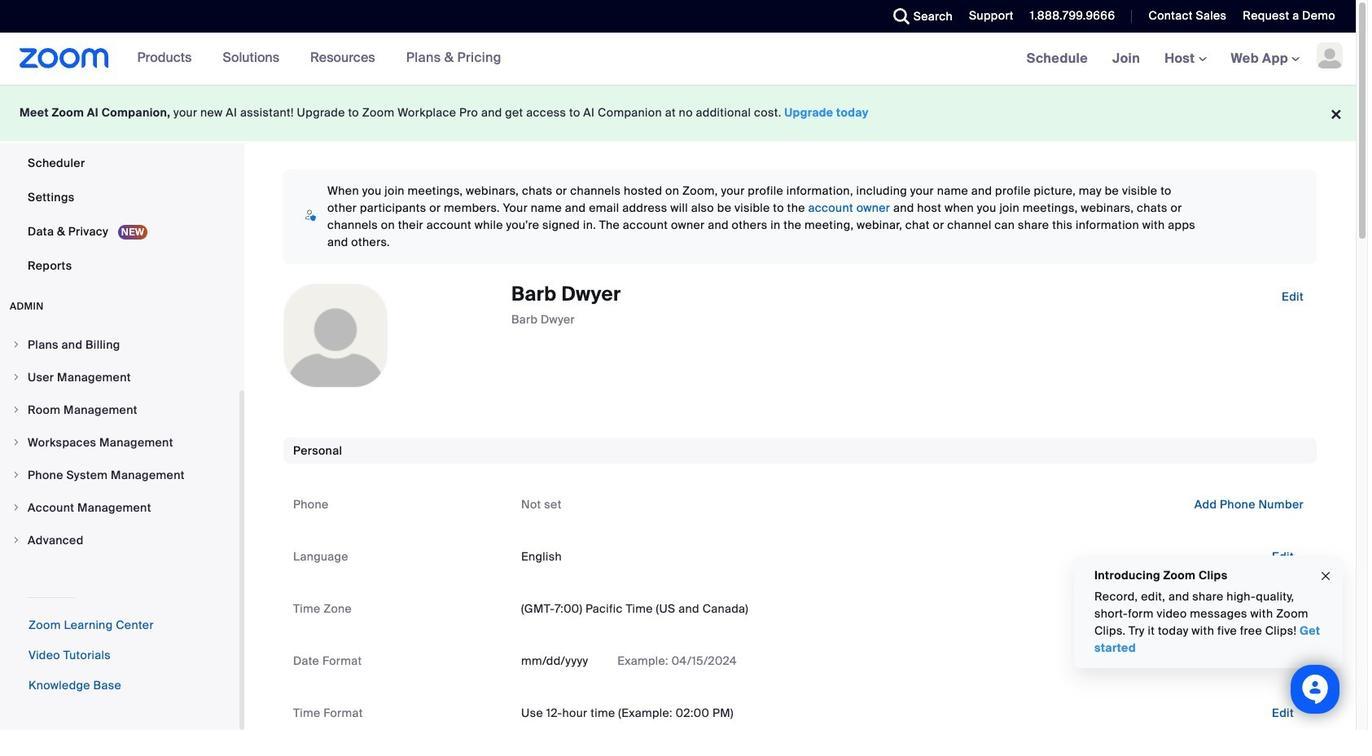 Task type: locate. For each thing, give the bounding box(es) containing it.
close image
[[1320, 567, 1333, 585]]

2 right image from the top
[[11, 535, 21, 545]]

right image for 5th menu item from the bottom of the admin menu 'menu'
[[11, 405, 21, 415]]

4 menu item from the top
[[0, 427, 240, 458]]

right image for third menu item from the bottom of the admin menu 'menu'
[[11, 470, 21, 480]]

2 right image from the top
[[11, 405, 21, 415]]

edit user photo image
[[323, 328, 349, 343]]

7 menu item from the top
[[0, 525, 240, 556]]

profile picture image
[[1318, 42, 1344, 68]]

personal menu menu
[[0, 0, 240, 284]]

1 right image from the top
[[11, 340, 21, 350]]

footer
[[0, 85, 1357, 141]]

user photo image
[[284, 284, 387, 387]]

6 menu item from the top
[[0, 492, 240, 523]]

right image
[[11, 340, 21, 350], [11, 535, 21, 545]]

0 vertical spatial right image
[[11, 340, 21, 350]]

5 right image from the top
[[11, 503, 21, 513]]

1 vertical spatial right image
[[11, 535, 21, 545]]

5 menu item from the top
[[0, 460, 240, 491]]

menu item
[[0, 329, 240, 360], [0, 362, 240, 393], [0, 394, 240, 425], [0, 427, 240, 458], [0, 460, 240, 491], [0, 492, 240, 523], [0, 525, 240, 556]]

product information navigation
[[109, 33, 514, 85]]

meetings navigation
[[1015, 33, 1357, 86]]

1 right image from the top
[[11, 372, 21, 382]]

right image for seventh menu item from the top
[[11, 535, 21, 545]]

banner
[[0, 33, 1357, 86]]

1 menu item from the top
[[0, 329, 240, 360]]

right image for sixth menu item from the bottom of the admin menu 'menu'
[[11, 372, 21, 382]]

3 right image from the top
[[11, 438, 21, 447]]

4 right image from the top
[[11, 470, 21, 480]]

right image
[[11, 372, 21, 382], [11, 405, 21, 415], [11, 438, 21, 447], [11, 470, 21, 480], [11, 503, 21, 513]]



Task type: describe. For each thing, give the bounding box(es) containing it.
admin menu menu
[[0, 329, 240, 557]]

zoom logo image
[[20, 48, 109, 68]]

2 menu item from the top
[[0, 362, 240, 393]]

3 menu item from the top
[[0, 394, 240, 425]]

right image for 1st menu item from the top of the admin menu 'menu'
[[11, 340, 21, 350]]

right image for 4th menu item from the top of the admin menu 'menu'
[[11, 438, 21, 447]]

right image for 2nd menu item from the bottom of the admin menu 'menu'
[[11, 503, 21, 513]]



Task type: vqa. For each thing, say whether or not it's contained in the screenshot.
6th menu item from the bottom of the ADMIN MENU menu
yes



